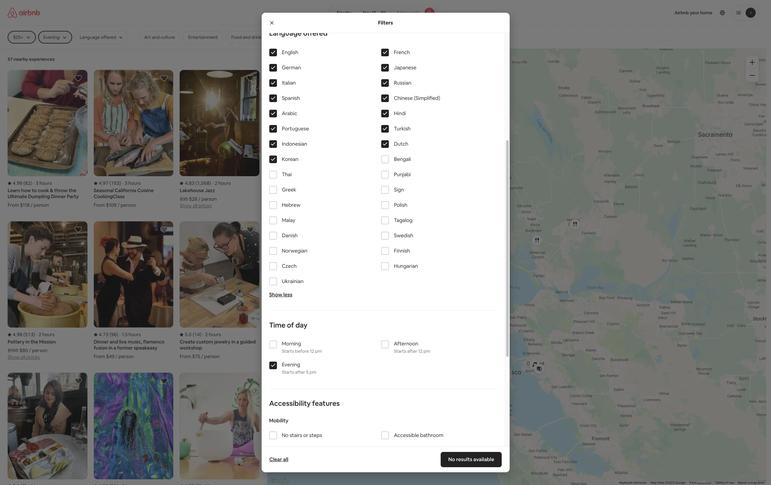 Task type: locate. For each thing, give the bounding box(es) containing it.
/ inside "pottery in the mission $100 $80 / person show all prices"
[[29, 348, 31, 354]]

italian
[[282, 80, 296, 86]]

all right clear
[[283, 456, 288, 463]]

dinner inside dinner and live music, flamenco fusion in a former speakeasy from $49 / person
[[94, 339, 109, 345]]

in right jewelry
[[232, 339, 236, 345]]

person inside learn how to cook & throw the ultimate dumpling dinner party from $118 / person
[[34, 202, 49, 208]]

lakehouse jazz group
[[180, 70, 260, 209]]

2 horizontal spatial all
[[283, 456, 288, 463]]

· 2 hours for in
[[36, 332, 55, 338]]

1 horizontal spatial · 3 hours
[[122, 180, 141, 186]]

show less
[[269, 292, 293, 298]]

5 inside button
[[690, 481, 692, 485]]

&
[[50, 188, 53, 194]]

0 horizontal spatial in
[[26, 339, 30, 345]]

in down (513)
[[26, 339, 30, 345]]

1 horizontal spatial show
[[180, 203, 192, 209]]

soundbath meditation 'inner bliss' group
[[180, 373, 260, 485]]

evening starts after 5 pm
[[282, 362, 317, 375]]

0 horizontal spatial · 3 hours
[[33, 180, 52, 186]]

and left drink
[[243, 34, 251, 40]]

· right (82) in the left top of the page
[[33, 180, 35, 186]]

accessibility
[[269, 399, 311, 408]]

2 horizontal spatial 2
[[215, 180, 218, 186]]

ukrainian
[[282, 278, 304, 285]]

prices
[[199, 203, 212, 209], [26, 354, 40, 360]]

1 vertical spatial of
[[726, 481, 729, 485]]

show inside filters dialog
[[269, 292, 283, 298]]

4.98
[[13, 332, 22, 338]]

add to wishlist image inside the crystal mirror space experience group
[[161, 378, 168, 385]]

· inside dinner and live music, flamenco fusion in a former speakeasy group
[[120, 332, 121, 338]]

5.0 out of 5 average rating,  14 reviews image
[[180, 332, 202, 338]]

· 2 hours up 'mission'
[[36, 332, 55, 338]]

from left $109
[[94, 202, 105, 208]]

4.95 out of 5 average rating,  79 reviews image
[[94, 483, 118, 485]]

0 horizontal spatial all
[[21, 354, 25, 360]]

2 for (513)
[[39, 332, 41, 338]]

1.5
[[122, 332, 128, 338]]

2 up custom
[[205, 332, 208, 338]]

in
[[26, 339, 30, 345], [232, 339, 236, 345], [109, 345, 113, 351]]

2 up 'mission'
[[39, 332, 41, 338]]

4.75 out of 5 average rating,  8 reviews image
[[180, 483, 202, 485]]

4.98 out of 5 average rating,  513 reviews image
[[8, 332, 35, 338]]

hours up 'mission'
[[42, 332, 55, 338]]

1 · 3 hours from the left
[[33, 180, 52, 186]]

add to wishlist image inside learn how to cook & throw the ultimate dumpling dinner party group
[[74, 74, 82, 82]]

0 horizontal spatial show all prices button
[[8, 354, 40, 360]]

show
[[180, 203, 192, 209], [269, 292, 283, 298], [8, 354, 20, 360]]

/ right $28
[[199, 196, 201, 202]]

/ right $80 at the bottom left of the page
[[29, 348, 31, 354]]

3 inside seasonal california cuisine cookingclass group
[[125, 180, 127, 186]]

hours inside pottery in the mission group
[[42, 332, 55, 338]]

57 nearby experiences
[[8, 56, 55, 62]]

1 horizontal spatial all
[[193, 203, 198, 209]]

· right (153)
[[122, 180, 124, 186]]

starts for morning
[[282, 348, 294, 354]]

person down the former
[[119, 354, 134, 360]]

· for (153)
[[122, 180, 124, 186]]

indonesian
[[282, 141, 307, 147]]

· 3 hours inside learn how to cook & throw the ultimate dumpling dinner party group
[[33, 180, 52, 186]]

morning starts before 12 pm
[[282, 341, 322, 354]]

1 vertical spatial 5
[[690, 481, 692, 485]]

no left results
[[449, 456, 456, 463]]

3 up to
[[36, 180, 39, 186]]

4.83 (1,568)
[[185, 180, 211, 186]]

person
[[202, 196, 217, 202], [34, 202, 49, 208], [121, 202, 136, 208], [32, 348, 47, 354], [119, 354, 134, 360], [204, 354, 220, 360]]

after for afternoon
[[408, 348, 418, 354]]

dumpling
[[28, 194, 50, 200]]

4.73
[[99, 332, 108, 338]]

/ inside seasonal california cuisine cookingclass from $109 / person
[[118, 202, 120, 208]]

2 horizontal spatial a
[[749, 481, 751, 485]]

pm inside evening starts after 5 pm
[[310, 369, 317, 375]]

3 for 4.99 (82)
[[36, 180, 39, 186]]

· inside seasonal california cuisine cookingclass group
[[122, 180, 124, 186]]

add to wishlist image
[[74, 74, 82, 82], [247, 74, 254, 82], [161, 226, 168, 234], [247, 226, 254, 234], [74, 378, 82, 385], [247, 378, 254, 385]]

show all prices button inside pottery in the mission group
[[8, 354, 40, 360]]

prices inside lakehouse jazz $35 $28 / person show all prices
[[199, 203, 212, 209]]

add to wishlist image for create custom jewelry in a guided workshop from $75 / person
[[247, 226, 254, 234]]

· inside create custom jewelry in a guided workshop group
[[203, 332, 204, 338]]

add to wishlist image inside lakehouse jazz group
[[247, 74, 254, 82]]

0 vertical spatial the
[[69, 188, 76, 194]]

person right $75
[[204, 354, 220, 360]]

/ right $49
[[116, 354, 118, 360]]

0 vertical spatial show
[[180, 203, 192, 209]]

a up $49
[[114, 345, 116, 351]]

in inside create custom jewelry in a guided workshop from $75 / person
[[232, 339, 236, 345]]

· 2 hours for custom
[[203, 332, 221, 338]]

$28
[[189, 196, 197, 202]]

and right art
[[152, 34, 160, 40]]

dinner left party
[[51, 194, 66, 200]]

filters dialog
[[262, 13, 510, 485]]

create custom jewelry in a guided workshop group
[[180, 222, 260, 360]]

1 vertical spatial after
[[295, 369, 305, 375]]

0 horizontal spatial the
[[31, 339, 38, 345]]

1 horizontal spatial after
[[408, 348, 418, 354]]

swedish
[[394, 232, 414, 239]]

0 horizontal spatial 2
[[39, 332, 41, 338]]

pottery in the mission $100 $80 / person show all prices
[[8, 339, 56, 360]]

no for no stairs or steps
[[282, 432, 289, 439]]

0 horizontal spatial and
[[110, 339, 118, 345]]

0 horizontal spatial show
[[8, 354, 20, 360]]

(simplified)
[[414, 95, 441, 102]]

4.99 (82)
[[13, 180, 32, 186]]

the right throw
[[69, 188, 76, 194]]

1 12 from the left
[[310, 348, 315, 354]]

of
[[287, 321, 294, 330], [726, 481, 729, 485]]

· 3 hours up cook
[[33, 180, 52, 186]]

add to wishlist image inside pottery in the mission group
[[74, 226, 82, 234]]

12 down afternoon
[[419, 348, 423, 354]]

bathroom
[[420, 432, 444, 439]]

all down $80 at the bottom left of the page
[[21, 354, 25, 360]]

3 up california
[[125, 180, 127, 186]]

all inside "pottery in the mission $100 $80 / person show all prices"
[[21, 354, 25, 360]]

hours for jazz
[[219, 180, 231, 186]]

create
[[180, 339, 195, 345]]

0 vertical spatial after
[[408, 348, 418, 354]]

0 vertical spatial prices
[[199, 203, 212, 209]]

0 horizontal spatial 12
[[310, 348, 315, 354]]

· inside lakehouse jazz group
[[212, 180, 214, 186]]

1 horizontal spatial and
[[152, 34, 160, 40]]

0 horizontal spatial of
[[287, 321, 294, 330]]

1 vertical spatial all
[[21, 354, 25, 360]]

0 vertical spatial of
[[287, 321, 294, 330]]

2 inside create custom jewelry in a guided workshop group
[[205, 332, 208, 338]]

prices down jazz
[[199, 203, 212, 209]]

(513)
[[23, 332, 35, 338]]

· left 1.5
[[120, 332, 121, 338]]

2 for (1,568)
[[215, 180, 218, 186]]

· 2 hours inside lakehouse jazz group
[[212, 180, 231, 186]]

1 horizontal spatial show all prices button
[[180, 202, 212, 209]]

/ right $118
[[31, 202, 33, 208]]

/ right $75
[[201, 354, 203, 360]]

from down the 'fusion'
[[94, 354, 105, 360]]

all inside button
[[283, 456, 288, 463]]

czech
[[282, 263, 297, 270]]

1 vertical spatial show all prices button
[[8, 354, 40, 360]]

hours inside learn how to cook & throw the ultimate dumpling dinner party group
[[40, 180, 52, 186]]

hours inside seasonal california cuisine cookingclass group
[[129, 180, 141, 186]]

/ right $109
[[118, 202, 120, 208]]

accessible
[[394, 432, 419, 439]]

12 inside "afternoon starts after 12 pm"
[[419, 348, 423, 354]]

2 inside lakehouse jazz group
[[215, 180, 218, 186]]

· inside pottery in the mission group
[[36, 332, 37, 338]]

4.73 out of 5 average rating,  96 reviews image
[[94, 332, 118, 338]]

2 3 from the left
[[125, 180, 127, 186]]

km
[[693, 481, 697, 485]]

starts inside "afternoon starts after 12 pm"
[[394, 348, 407, 354]]

pm inside "afternoon starts after 12 pm"
[[424, 348, 431, 354]]

0 horizontal spatial 3
[[36, 180, 39, 186]]

prices down $80 at the bottom left of the page
[[26, 354, 40, 360]]

1 vertical spatial add to wishlist image
[[74, 226, 82, 234]]

2 12 from the left
[[419, 348, 423, 354]]

0 horizontal spatial a
[[114, 345, 116, 351]]

1 horizontal spatial no
[[449, 456, 456, 463]]

· 2 hours inside create custom jewelry in a guided workshop group
[[203, 332, 221, 338]]

add to wishlist image inside seasonal california cuisine cookingclass group
[[161, 74, 168, 82]]

starts down evening
[[282, 369, 294, 375]]

hours inside dinner and live music, flamenco fusion in a former speakeasy group
[[129, 332, 141, 338]]

keyboard shortcuts
[[620, 481, 647, 485]]

person down jazz
[[202, 196, 217, 202]]

0 horizontal spatial 5
[[306, 369, 309, 375]]

after down evening
[[295, 369, 305, 375]]

all down $28
[[193, 203, 198, 209]]

show all prices button inside lakehouse jazz group
[[180, 202, 212, 209]]

0 vertical spatial dinner
[[51, 194, 66, 200]]

show inside lakehouse jazz $35 $28 / person show all prices
[[180, 203, 192, 209]]

hungarian
[[394, 263, 418, 270]]

a
[[237, 339, 239, 345], [114, 345, 116, 351], [749, 481, 751, 485]]

hours
[[40, 180, 52, 186], [129, 180, 141, 186], [219, 180, 231, 186], [42, 332, 55, 338], [129, 332, 141, 338], [209, 332, 221, 338]]

hours inside create custom jewelry in a guided workshop group
[[209, 332, 221, 338]]

· 3 hours up california
[[122, 180, 141, 186]]

experiences
[[29, 56, 55, 62]]

starts inside morning starts before 12 pm
[[282, 348, 294, 354]]

hours inside lakehouse jazz group
[[219, 180, 231, 186]]

· 2 hours up jazz
[[212, 180, 231, 186]]

afternoon
[[394, 341, 419, 347]]

add to wishlist image
[[161, 74, 168, 82], [74, 226, 82, 234], [161, 378, 168, 385]]

3 inside learn how to cook & throw the ultimate dumpling dinner party group
[[36, 180, 39, 186]]

1 horizontal spatial 2
[[205, 332, 208, 338]]

learn how to cook & throw the ultimate dumpling dinner party group
[[8, 70, 87, 208]]

after inside "afternoon starts after 12 pm"
[[408, 348, 418, 354]]

after down afternoon
[[408, 348, 418, 354]]

person inside seasonal california cuisine cookingclass from $109 / person
[[121, 202, 136, 208]]

the inside "pottery in the mission $100 $80 / person show all prices"
[[31, 339, 38, 345]]

person inside dinner and live music, flamenco fusion in a former speakeasy from $49 / person
[[119, 354, 134, 360]]

1 horizontal spatial of
[[726, 481, 729, 485]]

starts down the morning at left
[[282, 348, 294, 354]]

· right (513)
[[36, 332, 37, 338]]

and inside button
[[243, 34, 251, 40]]

0 vertical spatial 5
[[306, 369, 309, 375]]

results
[[457, 456, 473, 463]]

person down dumpling
[[34, 202, 49, 208]]

· 3 hours inside seasonal california cuisine cookingclass group
[[122, 180, 141, 186]]

2 vertical spatial all
[[283, 456, 288, 463]]

no left stairs
[[282, 432, 289, 439]]

1 horizontal spatial the
[[69, 188, 76, 194]]

None search field
[[329, 5, 438, 20]]

0 vertical spatial all
[[193, 203, 198, 209]]

from down ultimate
[[8, 202, 19, 208]]

1 vertical spatial the
[[31, 339, 38, 345]]

show all prices button for prices
[[180, 202, 212, 209]]

of inside filters dialog
[[287, 321, 294, 330]]

of left use
[[726, 481, 729, 485]]

1 horizontal spatial dinner
[[94, 339, 109, 345]]

12 right before
[[310, 348, 315, 354]]

a inside dinner and live music, flamenco fusion in a former speakeasy from $49 / person
[[114, 345, 116, 351]]

2 inside pottery in the mission group
[[39, 332, 41, 338]]

12 inside morning starts before 12 pm
[[310, 348, 315, 354]]

0 horizontal spatial dinner
[[51, 194, 66, 200]]

hours up music,
[[129, 332, 141, 338]]

· 2 hours
[[212, 180, 231, 186], [36, 332, 55, 338], [203, 332, 221, 338]]

2 horizontal spatial in
[[232, 339, 236, 345]]

cookingclass
[[94, 194, 125, 200]]

1 horizontal spatial 3
[[125, 180, 127, 186]]

$35
[[180, 196, 188, 202]]

1 vertical spatial show
[[269, 292, 283, 298]]

3 for 4.97 (153)
[[125, 180, 127, 186]]

/ inside lakehouse jazz $35 $28 / person show all prices
[[199, 196, 201, 202]]

show left less
[[269, 292, 283, 298]]

2 vertical spatial add to wishlist image
[[161, 378, 168, 385]]

pottery in the mission group
[[8, 222, 87, 360]]

5 down before
[[306, 369, 309, 375]]

workshop
[[180, 345, 202, 351]]

show all prices button
[[180, 202, 212, 209], [8, 354, 40, 360]]

a left map
[[749, 481, 751, 485]]

of left day
[[287, 321, 294, 330]]

1 vertical spatial dinner
[[94, 339, 109, 345]]

starts down afternoon
[[394, 348, 407, 354]]

hours right (1,568)
[[219, 180, 231, 186]]

and for live
[[110, 339, 118, 345]]

clear all button
[[266, 454, 292, 466]]

5.0 out of 5 average rating,  7 reviews image
[[8, 483, 26, 485]]

· up jazz
[[212, 180, 214, 186]]

how
[[21, 188, 31, 194]]

1 horizontal spatial a
[[237, 339, 239, 345]]

a left the "guided"
[[237, 339, 239, 345]]

show all prices button down pottery
[[8, 354, 40, 360]]

entertainment
[[188, 34, 218, 40]]

· 2 hours up custom
[[203, 332, 221, 338]]

the down (513)
[[31, 339, 38, 345]]

5 left km
[[690, 481, 692, 485]]

· 3 hours
[[33, 180, 52, 186], [122, 180, 141, 186]]

terms of use link
[[716, 481, 735, 485]]

and down (96)
[[110, 339, 118, 345]]

0 vertical spatial no
[[282, 432, 289, 439]]

0 vertical spatial show all prices button
[[180, 202, 212, 209]]

from down workshop
[[180, 354, 191, 360]]

starts inside evening starts after 5 pm
[[282, 369, 294, 375]]

hours for how
[[40, 180, 52, 186]]

4.73 (96)
[[99, 332, 118, 338]]

keyboard
[[620, 481, 633, 485]]

features
[[312, 399, 340, 408]]

2 up jazz
[[215, 180, 218, 186]]

·
[[33, 180, 35, 186], [122, 180, 124, 186], [212, 180, 214, 186], [36, 332, 37, 338], [120, 332, 121, 338], [203, 332, 204, 338]]

12 for afternoon
[[419, 348, 423, 354]]

terms of use
[[716, 481, 735, 485]]

mobility
[[269, 418, 289, 424]]

2 · 3 hours from the left
[[122, 180, 141, 186]]

/ inside learn how to cook & throw the ultimate dumpling dinner party from $118 / person
[[31, 202, 33, 208]]

starts
[[282, 348, 294, 354], [394, 348, 407, 354], [282, 369, 294, 375]]

pm for afternoon
[[424, 348, 431, 354]]

5.0 (14)
[[185, 332, 202, 338]]

starts for evening
[[282, 369, 294, 375]]

1 horizontal spatial 5
[[690, 481, 692, 485]]

0 horizontal spatial no
[[282, 432, 289, 439]]

report a map error
[[739, 481, 765, 485]]

· 3 hours for to
[[33, 180, 52, 186]]

hours up jewelry
[[209, 332, 221, 338]]

hours for and
[[129, 332, 141, 338]]

· 2 hours inside pottery in the mission group
[[36, 332, 55, 338]]

available
[[474, 456, 495, 463]]

2
[[215, 180, 218, 186], [39, 332, 41, 338], [205, 332, 208, 338]]

show down $100
[[8, 354, 20, 360]]

show all prices button down lakehouse
[[180, 202, 212, 209]]

Sightseeing button
[[321, 31, 356, 44]]

after inside evening starts after 5 pm
[[295, 369, 305, 375]]

(153)
[[110, 180, 121, 186]]

food
[[231, 34, 242, 40]]

2 horizontal spatial show
[[269, 292, 283, 298]]

hours up california
[[129, 180, 141, 186]]

in inside dinner and live music, flamenco fusion in a former speakeasy from $49 / person
[[109, 345, 113, 351]]

1 vertical spatial prices
[[26, 354, 40, 360]]

seasonal california cuisine cookingclass group
[[94, 70, 174, 208]]

· inside learn how to cook & throw the ultimate dumpling dinner party group
[[33, 180, 35, 186]]

of for time
[[287, 321, 294, 330]]

0 vertical spatial add to wishlist image
[[161, 74, 168, 82]]

and inside button
[[152, 34, 160, 40]]

language offered
[[269, 29, 328, 38]]

· right (14)
[[203, 332, 204, 338]]

2 horizontal spatial and
[[243, 34, 251, 40]]

pm for morning
[[315, 348, 322, 354]]

thai
[[282, 171, 292, 178]]

person inside "pottery in the mission $100 $80 / person show all prices"
[[32, 348, 47, 354]]

1 vertical spatial no
[[449, 456, 456, 463]]

of for terms
[[726, 481, 729, 485]]

show down '$35'
[[180, 203, 192, 209]]

person down california
[[121, 202, 136, 208]]

0 horizontal spatial prices
[[26, 354, 40, 360]]

hours up cook
[[40, 180, 52, 186]]

and for drink
[[243, 34, 251, 40]]

in up $49
[[109, 345, 113, 351]]

seasonal
[[94, 188, 114, 194]]

1 horizontal spatial 12
[[419, 348, 423, 354]]

dinner down 4.73
[[94, 339, 109, 345]]

30
[[381, 10, 386, 16]]

sightseeing
[[327, 34, 351, 40]]

1 horizontal spatial prices
[[199, 203, 212, 209]]

pm inside morning starts before 12 pm
[[315, 348, 322, 354]]

4.97 out of 5 average rating,  153 reviews image
[[94, 180, 121, 186]]

dutch
[[394, 141, 409, 147]]

1 3 from the left
[[36, 180, 39, 186]]

0 horizontal spatial after
[[295, 369, 305, 375]]

and inside dinner and live music, flamenco fusion in a former speakeasy from $49 / person
[[110, 339, 118, 345]]

2 vertical spatial show
[[8, 354, 20, 360]]

1 horizontal spatial in
[[109, 345, 113, 351]]

person down 'mission'
[[32, 348, 47, 354]]

12
[[310, 348, 315, 354], [419, 348, 423, 354]]

5 km
[[690, 481, 698, 485]]



Task type: vqa. For each thing, say whether or not it's contained in the screenshot.
the · within LEARN HOW TO COOK & THROW THE ULTIMATE DUMPLING DINNER PARTY Group
yes



Task type: describe. For each thing, give the bounding box(es) containing it.
Nature and outdoors button
[[390, 31, 443, 44]]

shortcuts
[[634, 481, 647, 485]]

portuguese
[[282, 125, 309, 132]]

dinner inside learn how to cook & throw the ultimate dumpling dinner party from $118 / person
[[51, 194, 66, 200]]

a inside create custom jewelry in a guided workshop from $75 / person
[[237, 339, 239, 345]]

5 inside evening starts after 5 pm
[[306, 369, 309, 375]]

/ inside dinner and live music, flamenco fusion in a former speakeasy from $49 / person
[[116, 354, 118, 360]]

guests
[[406, 10, 420, 16]]

hours for california
[[129, 180, 141, 186]]

no for no results available
[[449, 456, 456, 463]]

4.98 (513)
[[13, 332, 35, 338]]

guided
[[240, 339, 256, 345]]

add to wishlist image for lakehouse jazz $35 $28 / person show all prices
[[247, 74, 254, 82]]

malay
[[282, 217, 296, 224]]

show all prices button for show
[[8, 354, 40, 360]]

show less button
[[269, 292, 293, 298]]

report
[[739, 481, 748, 485]]

add to wishlist image for 2 hours
[[74, 226, 82, 234]]

korean
[[282, 156, 299, 163]]

google map
showing 24 experiences. region
[[267, 48, 767, 485]]

art and culture
[[144, 34, 175, 40]]

error
[[758, 481, 765, 485]]

punjabi
[[394, 171, 411, 178]]

language
[[269, 29, 302, 38]]

offered
[[303, 29, 328, 38]]

(1,568)
[[196, 180, 211, 186]]

cook
[[38, 188, 49, 194]]

· for (513)
[[36, 332, 37, 338]]

nearby
[[14, 56, 28, 62]]

report a map error link
[[739, 481, 765, 485]]

from inside create custom jewelry in a guided workshop from $75 / person
[[180, 354, 191, 360]]

4.99
[[13, 180, 22, 186]]

music,
[[128, 339, 142, 345]]

zoom out image
[[750, 73, 756, 78]]

nov 15 – 30
[[363, 10, 386, 16]]

dinner and live music, flamenco fusion in a former speakeasy from $49 / person
[[94, 339, 165, 360]]

from inside dinner and live music, flamenco fusion in a former speakeasy from $49 / person
[[94, 354, 105, 360]]

crystal mirror space experience group
[[94, 373, 174, 485]]

· for (96)
[[120, 332, 121, 338]]

$49
[[106, 354, 115, 360]]

greek
[[282, 186, 296, 193]]

speakeasy
[[134, 345, 157, 351]]

· for (1,568)
[[212, 180, 214, 186]]

(96)
[[110, 332, 118, 338]]

fusion
[[94, 345, 108, 351]]

nearby button
[[329, 5, 358, 20]]

Sports button
[[270, 31, 294, 44]]

english
[[282, 49, 299, 56]]

to
[[32, 188, 37, 194]]

profile element
[[445, 0, 759, 25]]

california
[[115, 188, 136, 194]]

2 for (14)
[[205, 332, 208, 338]]

show inside "pottery in the mission $100 $80 / person show all prices"
[[8, 354, 20, 360]]

stairs
[[290, 432, 302, 439]]

jewelry
[[214, 339, 231, 345]]

french
[[394, 49, 410, 56]]

Food and drink button
[[226, 31, 267, 44]]

no results available
[[449, 456, 495, 463]]

turkish
[[394, 125, 411, 132]]

· for (14)
[[203, 332, 204, 338]]

filters
[[378, 19, 393, 26]]

· 1.5 hours
[[120, 332, 141, 338]]

from inside learn how to cook & throw the ultimate dumpling dinner party from $118 / person
[[8, 202, 19, 208]]

lakehouse jazz $35 $28 / person show all prices
[[180, 188, 217, 209]]

add to wishlist image for dinner and live music, flamenco fusion in a former speakeasy from $49 / person
[[161, 226, 168, 234]]

live
[[119, 339, 127, 345]]

sports
[[275, 34, 289, 40]]

japanese
[[394, 64, 417, 71]]

former
[[117, 345, 133, 351]]

morning
[[282, 341, 301, 347]]

4.83 out of 5 average rating,  1,568 reviews image
[[180, 180, 211, 186]]

nov 15 – 30 button
[[358, 5, 391, 20]]

finnish
[[394, 248, 410, 254]]

pm for evening
[[310, 369, 317, 375]]

german
[[282, 64, 301, 71]]

tours
[[302, 34, 313, 40]]

and for culture
[[152, 34, 160, 40]]

person inside lakehouse jazz $35 $28 / person show all prices
[[202, 196, 217, 202]]

/ inside create custom jewelry in a guided workshop from $75 / person
[[201, 354, 203, 360]]

cuisine
[[137, 188, 154, 194]]

the inside learn how to cook & throw the ultimate dumpling dinner party from $118 / person
[[69, 188, 76, 194]]

spanish
[[282, 95, 300, 102]]

$80
[[19, 348, 28, 354]]

time
[[269, 321, 286, 330]]

art
[[144, 34, 151, 40]]

$75
[[192, 354, 200, 360]]

custom
[[196, 339, 213, 345]]

$109
[[106, 202, 117, 208]]

(14)
[[193, 332, 202, 338]]

add guests button
[[391, 5, 438, 20]]

· for (82)
[[33, 180, 35, 186]]

danish
[[282, 232, 298, 239]]

no stairs or steps
[[282, 432, 322, 439]]

none search field containing nearby
[[329, 5, 438, 20]]

Art and culture button
[[139, 31, 181, 44]]

jazz
[[205, 188, 215, 194]]

prices inside "pottery in the mission $100 $80 / person show all prices"
[[26, 354, 40, 360]]

google
[[676, 481, 686, 485]]

· 3 hours for cuisine
[[122, 180, 141, 186]]

person inside create custom jewelry in a guided workshop from $75 / person
[[204, 354, 220, 360]]

12 for morning
[[310, 348, 315, 354]]

15
[[372, 10, 377, 16]]

$118
[[20, 202, 30, 208]]

starts for afternoon
[[394, 348, 407, 354]]

4.99 out of 5 average rating,  82 reviews image
[[8, 180, 32, 186]]

mission
[[39, 339, 56, 345]]

from inside seasonal california cuisine cookingclass from $109 / person
[[94, 202, 105, 208]]

add to wishlist image for 3 hours
[[161, 74, 168, 82]]

Wellness button
[[359, 31, 388, 44]]

clear
[[269, 456, 282, 463]]

57
[[8, 56, 13, 62]]

(82)
[[23, 180, 32, 186]]

google image
[[269, 477, 290, 485]]

all inside lakehouse jazz $35 $28 / person show all prices
[[193, 203, 198, 209]]

zoom in image
[[750, 60, 756, 65]]

chinese (simplified)
[[394, 95, 441, 102]]

no results available link
[[441, 452, 502, 468]]

–
[[378, 10, 380, 16]]

keyboard shortcuts button
[[620, 481, 647, 485]]

5 km button
[[688, 481, 714, 485]]

bengali
[[394, 156, 411, 163]]

after for evening
[[295, 369, 305, 375]]

hours for custom
[[209, 332, 221, 338]]

in inside "pottery in the mission $100 $80 / person show all prices"
[[26, 339, 30, 345]]

or
[[304, 432, 308, 439]]

dinner and live music, flamenco fusion in a former speakeasy group
[[94, 222, 174, 360]]

add
[[397, 10, 405, 16]]

add to wishlist image for learn how to cook & throw the ultimate dumpling dinner party from $118 / person
[[74, 74, 82, 82]]

classic sidecar, food & drinks tours group
[[8, 373, 87, 485]]

less
[[284, 292, 293, 298]]

lakehouse
[[180, 188, 204, 194]]

· 2 hours for jazz
[[212, 180, 231, 186]]

4.97
[[99, 180, 108, 186]]

ultimate
[[8, 194, 27, 200]]

Entertainment button
[[183, 31, 224, 44]]

Tours button
[[297, 31, 319, 44]]

hours for in
[[42, 332, 55, 338]]

drink
[[252, 34, 262, 40]]

learn
[[8, 188, 20, 194]]



